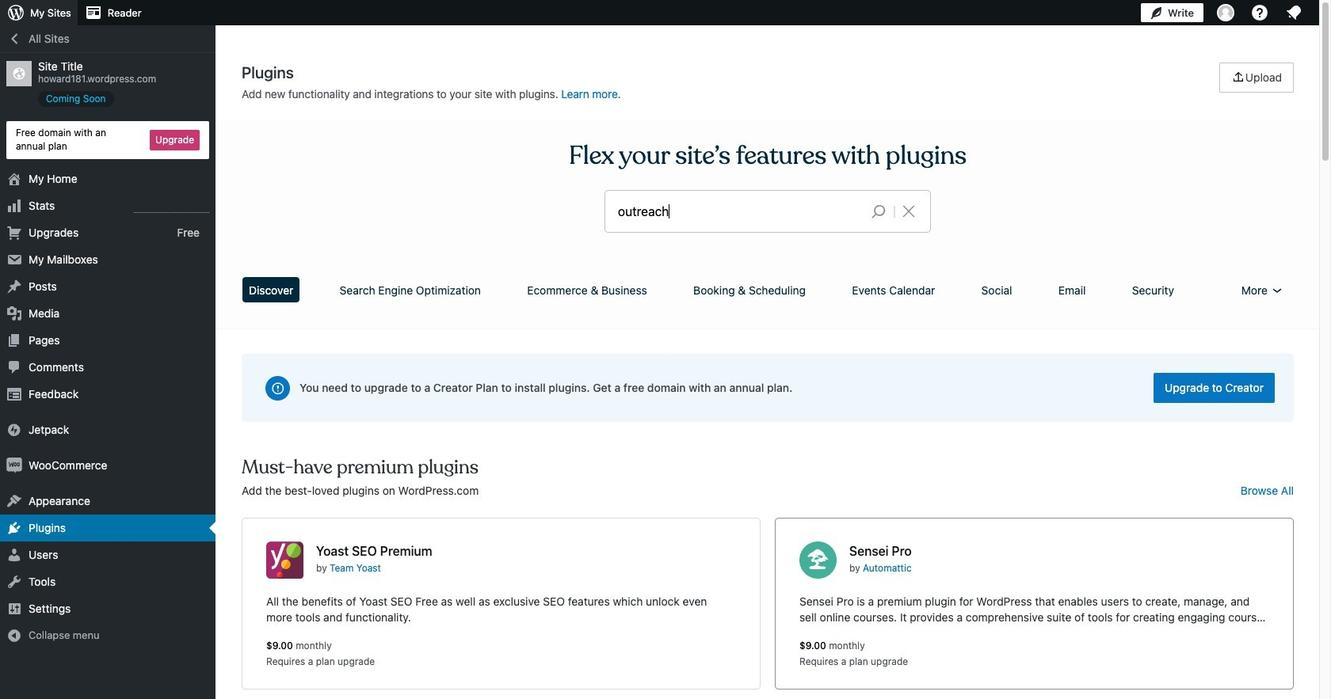 Task type: locate. For each thing, give the bounding box(es) containing it.
0 horizontal spatial plugin icon image
[[266, 542, 303, 579]]

0 vertical spatial img image
[[6, 422, 22, 438]]

1 horizontal spatial plugin icon image
[[799, 542, 837, 579]]

1 vertical spatial img image
[[6, 458, 22, 473]]

plugin icon image
[[266, 542, 303, 579], [799, 542, 837, 579]]

1 img image from the top
[[6, 422, 22, 438]]

1 plugin icon image from the left
[[266, 542, 303, 579]]

img image
[[6, 422, 22, 438], [6, 458, 22, 473]]

None search field
[[605, 191, 930, 232]]

2 img image from the top
[[6, 458, 22, 473]]

main content
[[236, 63, 1299, 700]]

Search search field
[[618, 191, 859, 232]]



Task type: vqa. For each thing, say whether or not it's contained in the screenshot.
RSS in "View: All" list box
no



Task type: describe. For each thing, give the bounding box(es) containing it.
open search image
[[859, 200, 899, 223]]

2 plugin icon image from the left
[[799, 542, 837, 579]]

highest hourly views 0 image
[[134, 203, 209, 213]]

help image
[[1250, 3, 1269, 22]]

manage your notifications image
[[1284, 3, 1303, 22]]

close search image
[[889, 202, 929, 221]]

my profile image
[[1217, 4, 1234, 21]]



